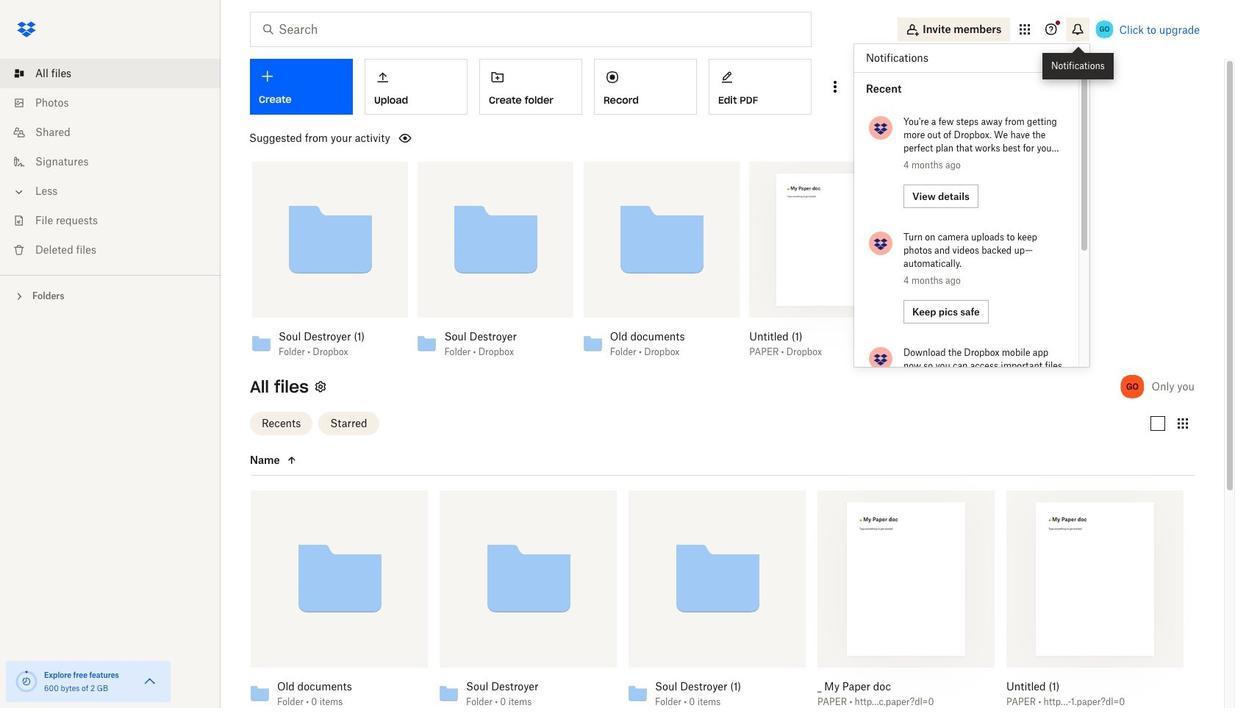Task type: describe. For each thing, give the bounding box(es) containing it.
folder, old documents row
[[245, 490, 428, 708]]

file, _ my paper doc.paper row
[[812, 490, 995, 708]]



Task type: locate. For each thing, give the bounding box(es) containing it.
folder, soul destroyer row
[[434, 490, 617, 708]]

file, untitled (1).paper row
[[1001, 490, 1184, 708]]

folder, soul destroyer (1) row
[[623, 490, 806, 708]]

dropbox image
[[12, 15, 41, 44]]

list item
[[0, 59, 221, 88]]

list
[[0, 50, 221, 275]]

less image
[[12, 185, 26, 199]]



Task type: vqa. For each thing, say whether or not it's contained in the screenshot.
Name windows-color-waves, Modified 12/5/2023 3:19 pm, 'element'
no



